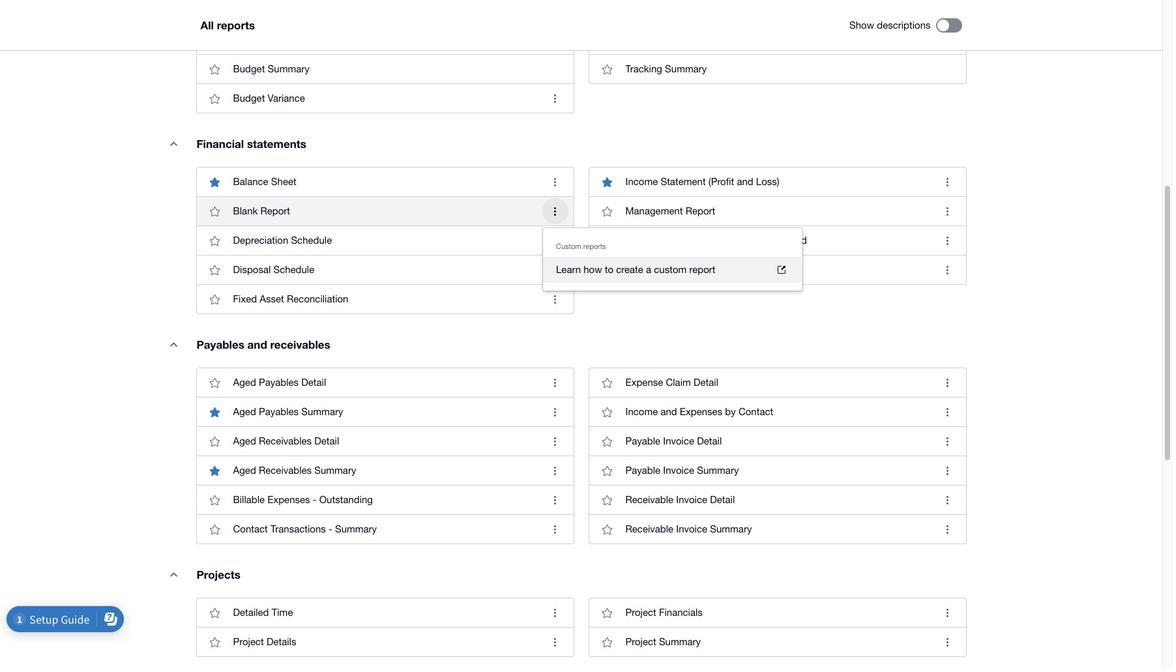 Task type: describe. For each thing, give the bounding box(es) containing it.
0 horizontal spatial expenses
[[267, 494, 310, 505]]

outstanding
[[319, 494, 373, 505]]

report for blank report
[[260, 205, 290, 217]]

expense claim detail link
[[589, 368, 966, 397]]

payable invoice detail link
[[589, 426, 966, 456]]

receivable invoice detail link
[[589, 485, 966, 514]]

disposal
[[233, 264, 271, 275]]

show descriptions
[[849, 20, 931, 31]]

show
[[849, 20, 874, 31]]

aged payables summary link
[[197, 397, 573, 426]]

method
[[773, 235, 807, 246]]

projects
[[197, 568, 240, 582]]

favorite image for fixed asset reconciliation
[[202, 286, 228, 312]]

more options image for project details
[[542, 629, 568, 655]]

financial statements
[[197, 137, 306, 151]]

expand report group image for financial
[[161, 131, 187, 157]]

receivable invoice summary
[[625, 524, 752, 535]]

0 vertical spatial statement
[[661, 176, 706, 187]]

reports for custom reports
[[583, 243, 606, 250]]

detail for expense claim detail
[[694, 377, 718, 388]]

3 expand report group image from the top
[[161, 561, 187, 587]]

management
[[625, 205, 683, 217]]

statements
[[247, 137, 306, 151]]

aged payables summary
[[233, 406, 343, 417]]

- for outstanding
[[313, 494, 317, 505]]

schedule for disposal schedule
[[273, 264, 314, 275]]

statement of owners' equity
[[625, 264, 751, 275]]

payables and receivables
[[197, 338, 330, 351]]

aged payables detail
[[233, 377, 326, 388]]

details
[[267, 636, 296, 647]]

receivable invoice summary link
[[589, 514, 966, 544]]

detailed time link
[[197, 599, 573, 627]]

equity
[[724, 264, 751, 275]]

contact transactions - summary
[[233, 524, 377, 535]]

income and expenses by contact
[[625, 406, 773, 417]]

balance sheet
[[233, 176, 296, 187]]

favorite image for receivable invoice summary
[[594, 516, 620, 542]]

invoice for payable invoice detail
[[663, 436, 694, 447]]

custom reports
[[556, 243, 606, 250]]

loss)
[[756, 176, 779, 187]]

favorite image for project details
[[202, 629, 228, 655]]

aged receivables summary link
[[197, 456, 573, 485]]

aged for aged payables detail
[[233, 377, 256, 388]]

contact transactions - summary link
[[197, 514, 573, 544]]

receivables for summary
[[259, 465, 312, 476]]

balance
[[233, 176, 268, 187]]

budget variance link
[[197, 84, 573, 113]]

more options image for statement of cash flows - direct method
[[934, 228, 961, 254]]

more options image for project summary
[[934, 629, 961, 655]]

financial
[[197, 137, 244, 151]]

receivable for receivable invoice detail
[[625, 494, 673, 505]]

invoice for receivable invoice detail
[[676, 494, 707, 505]]

summary right the tracking
[[665, 63, 707, 74]]

blank report link
[[197, 196, 573, 226]]

invoice for payable invoice summary
[[663, 465, 694, 476]]

favorite image for project financials
[[594, 600, 620, 626]]

and for payables and receivables
[[247, 338, 267, 351]]

transactions
[[271, 524, 326, 535]]

cash
[[685, 235, 707, 246]]

and for income and expenses by contact
[[661, 406, 677, 417]]

remove favorite image for aged payables summary
[[202, 399, 228, 425]]

favorite image for billable expenses - outstanding
[[202, 487, 228, 513]]

detailed time
[[233, 607, 293, 618]]

detail for aged receivables detail
[[314, 436, 339, 447]]

billable expenses - outstanding
[[233, 494, 373, 505]]

more options image for payable invoice detail
[[934, 428, 961, 454]]

aged for aged receivables summary
[[233, 465, 256, 476]]

favorite image for budget variance
[[202, 86, 228, 112]]

favorite image for detailed time
[[202, 600, 228, 626]]

payables for aged payables detail
[[259, 377, 299, 388]]

income statement (profit and loss) link
[[589, 168, 966, 196]]

tracking
[[625, 63, 662, 74]]

project financials link
[[589, 599, 966, 627]]

report
[[689, 264, 715, 275]]

aged receivables detail
[[233, 436, 339, 447]]

project summary
[[625, 636, 701, 647]]

more options image for management report
[[934, 198, 961, 224]]

custom
[[556, 243, 581, 250]]

project summary link
[[589, 627, 966, 657]]

learn how to create a custom report
[[556, 264, 715, 275]]

summary up outstanding
[[314, 465, 356, 476]]

favorite image for management report
[[594, 198, 620, 224]]

favorite image for receivable invoice detail
[[594, 487, 620, 513]]

more options image for receivable invoice summary
[[934, 516, 961, 542]]

budget summary
[[233, 63, 309, 74]]

variance
[[268, 93, 305, 104]]

balance sheet link
[[197, 168, 573, 196]]

receivables for detail
[[259, 436, 312, 447]]

tracking summary link
[[589, 54, 966, 84]]

receivable for receivable invoice summary
[[625, 524, 673, 535]]

0 vertical spatial and
[[737, 176, 753, 187]]

more options image for receivable invoice detail
[[934, 487, 961, 513]]

create
[[616, 264, 643, 275]]

more options image for statement of owners' equity
[[934, 257, 961, 283]]

project details link
[[197, 627, 573, 657]]

- inside "link"
[[738, 235, 742, 246]]

fixed asset reconciliation link
[[197, 284, 573, 314]]

favorite image for income and expenses by contact
[[594, 399, 620, 425]]

budget for budget summary
[[233, 63, 265, 74]]

all
[[200, 18, 214, 32]]

to
[[605, 264, 613, 275]]

disposal schedule link
[[197, 255, 573, 284]]

receivable invoice detail
[[625, 494, 735, 505]]

expense
[[625, 377, 663, 388]]

payable for payable invoice summary
[[625, 465, 660, 476]]

depreciation schedule
[[233, 235, 332, 246]]

favorite image for expense claim detail
[[594, 370, 620, 396]]

statement of cash flows - direct method
[[625, 235, 807, 246]]

report for management report
[[686, 205, 715, 217]]

project details
[[233, 636, 296, 647]]

depreciation
[[233, 235, 288, 246]]

summary up variance
[[268, 63, 309, 74]]

reconciliation
[[287, 293, 348, 305]]

more options image for aged payables summary
[[542, 399, 568, 425]]

receivables
[[270, 338, 330, 351]]

learn
[[556, 264, 581, 275]]

income for income and expenses by contact
[[625, 406, 658, 417]]



Task type: locate. For each thing, give the bounding box(es) containing it.
1 vertical spatial statement
[[625, 235, 671, 246]]

detail for aged payables detail
[[301, 377, 326, 388]]

1 vertical spatial expenses
[[267, 494, 310, 505]]

aged
[[233, 377, 256, 388], [233, 406, 256, 417], [233, 436, 256, 447], [233, 465, 256, 476]]

2 horizontal spatial and
[[737, 176, 753, 187]]

receivables down aged receivables detail
[[259, 465, 312, 476]]

aged down payables and receivables
[[233, 377, 256, 388]]

more options image
[[934, 27, 961, 53], [542, 86, 568, 112], [934, 169, 961, 195], [934, 228, 961, 254], [542, 286, 568, 312], [542, 370, 568, 396], [934, 370, 961, 396], [542, 399, 568, 425], [542, 428, 568, 454], [934, 428, 961, 454], [542, 458, 568, 484], [934, 458, 961, 484], [542, 487, 568, 513], [542, 600, 568, 626], [934, 629, 961, 655]]

project down detailed on the bottom of the page
[[233, 636, 264, 647]]

more options image inside contact transactions - summary link
[[542, 516, 568, 542]]

project for project summary
[[625, 636, 656, 647]]

more options image inside expense claim detail link
[[934, 370, 961, 396]]

favorite image for disposal schedule
[[202, 257, 228, 283]]

invoice for receivable invoice summary
[[676, 524, 707, 535]]

more options image inside the aged payables detail link
[[542, 370, 568, 396]]

expenses down aged receivables summary
[[267, 494, 310, 505]]

invoice up receivable invoice summary
[[676, 494, 707, 505]]

favorite image inside management report link
[[594, 198, 620, 224]]

2 aged from the top
[[233, 406, 256, 417]]

0 horizontal spatial -
[[313, 494, 317, 505]]

aged receivables detail link
[[197, 426, 573, 456]]

statement inside 'link'
[[625, 264, 671, 275]]

payable down payable invoice detail
[[625, 465, 660, 476]]

- right the transactions
[[328, 524, 332, 535]]

aged down aged payables summary
[[233, 436, 256, 447]]

favorite image inside budget variance link
[[202, 86, 228, 112]]

receivables inside aged receivables detail link
[[259, 436, 312, 447]]

1 horizontal spatial -
[[328, 524, 332, 535]]

1 vertical spatial receivable
[[625, 524, 673, 535]]

more options image inside budget variance link
[[542, 86, 568, 112]]

receivables down aged payables summary
[[259, 436, 312, 447]]

expand report group image for payables
[[161, 331, 187, 357]]

income for income statement (profit and loss)
[[625, 176, 658, 187]]

custom
[[654, 264, 687, 275]]

favorite image for project summary
[[594, 629, 620, 655]]

favorite image
[[594, 27, 620, 53], [202, 56, 228, 82], [594, 56, 620, 82], [202, 86, 228, 112], [594, 198, 620, 224], [202, 228, 228, 254], [202, 257, 228, 283], [202, 286, 228, 312], [594, 370, 620, 396], [594, 399, 620, 425], [202, 428, 228, 454], [202, 487, 228, 513], [202, 600, 228, 626], [594, 600, 620, 626], [202, 629, 228, 655]]

project for project details
[[233, 636, 264, 647]]

tracking summary
[[625, 63, 707, 74]]

2 budget from the top
[[233, 93, 265, 104]]

and left loss)
[[737, 176, 753, 187]]

1 of from the top
[[673, 235, 682, 246]]

favorite image inside depreciation schedule link
[[202, 228, 228, 254]]

and down expense claim detail
[[661, 406, 677, 417]]

detail up aged receivables summary
[[314, 436, 339, 447]]

how
[[584, 264, 602, 275]]

more options image inside 'fixed asset reconciliation' link
[[542, 286, 568, 312]]

aged down "aged payables detail"
[[233, 406, 256, 417]]

detail
[[301, 377, 326, 388], [694, 377, 718, 388], [314, 436, 339, 447], [697, 436, 722, 447], [710, 494, 735, 505]]

income inside 'link'
[[625, 406, 658, 417]]

detail for receivable invoice detail
[[710, 494, 735, 505]]

receivable down payable invoice summary
[[625, 494, 673, 505]]

receivables inside aged receivables summary link
[[259, 465, 312, 476]]

payables down "aged payables detail"
[[259, 406, 299, 417]]

billable
[[233, 494, 265, 505]]

0 horizontal spatial report
[[260, 205, 290, 217]]

all reports
[[200, 18, 255, 32]]

more options image inside the aged payables summary link
[[542, 399, 568, 425]]

management report
[[625, 205, 715, 217]]

income statement (profit and loss)
[[625, 176, 779, 187]]

0 vertical spatial of
[[673, 235, 682, 246]]

2 vertical spatial payables
[[259, 406, 299, 417]]

report inside management report link
[[686, 205, 715, 217]]

favorite image for aged payables detail
[[202, 370, 228, 396]]

more options image for billable expenses - outstanding
[[542, 487, 568, 513]]

financials
[[659, 607, 703, 618]]

expense claim detail
[[625, 377, 718, 388]]

1 vertical spatial expand report group image
[[161, 331, 187, 357]]

budget up budget variance
[[233, 63, 265, 74]]

favorite image inside receivable invoice detail link
[[594, 487, 620, 513]]

2 horizontal spatial -
[[738, 235, 742, 246]]

more options image for expense claim detail
[[934, 370, 961, 396]]

1 vertical spatial and
[[247, 338, 267, 351]]

aged payables detail link
[[197, 368, 573, 397]]

of for cash
[[673, 235, 682, 246]]

0 vertical spatial receivables
[[259, 436, 312, 447]]

favorite image inside budget summary link
[[202, 56, 228, 82]]

0 vertical spatial expenses
[[680, 406, 722, 417]]

more options image for aged receivables summary
[[542, 458, 568, 484]]

summary down outstanding
[[335, 524, 377, 535]]

income
[[625, 176, 658, 187], [625, 406, 658, 417]]

receivable down 'receivable invoice detail'
[[625, 524, 673, 535]]

1 receivable from the top
[[625, 494, 673, 505]]

favorite image for aged receivables detail
[[202, 428, 228, 454]]

invoice up 'receivable invoice detail'
[[663, 465, 694, 476]]

aged for aged payables summary
[[233, 406, 256, 417]]

more options image inside blank report link
[[542, 198, 568, 224]]

favorite image inside aged receivables detail link
[[202, 428, 228, 454]]

reports for all reports
[[217, 18, 255, 32]]

summary up 'receivable invoice detail'
[[697, 465, 739, 476]]

2 of from the top
[[673, 264, 682, 275]]

payable invoice summary link
[[589, 456, 966, 485]]

1 vertical spatial income
[[625, 406, 658, 417]]

detail down income and expenses by contact in the right bottom of the page
[[697, 436, 722, 447]]

0 vertical spatial expand report group image
[[161, 131, 187, 157]]

2 vertical spatial expand report group image
[[161, 561, 187, 587]]

and left receivables
[[247, 338, 267, 351]]

favorite image inside expense claim detail link
[[594, 370, 620, 396]]

more options image for balance sheet
[[542, 169, 568, 195]]

1 payable from the top
[[625, 436, 660, 447]]

budget summary link
[[197, 54, 573, 84]]

payables up aged payables summary
[[259, 377, 299, 388]]

summary up aged receivables detail
[[301, 406, 343, 417]]

1 vertical spatial of
[[673, 264, 682, 275]]

1 vertical spatial payables
[[259, 377, 299, 388]]

payables
[[197, 338, 244, 351], [259, 377, 299, 388], [259, 406, 299, 417]]

detailed
[[233, 607, 269, 618]]

statement
[[661, 176, 706, 187], [625, 235, 671, 246], [625, 264, 671, 275]]

more options image inside payable invoice summary link
[[934, 458, 961, 484]]

billable expenses - outstanding link
[[197, 485, 573, 514]]

more options image inside detailed time link
[[542, 600, 568, 626]]

summary down receivable invoice detail link
[[710, 524, 752, 535]]

0 vertical spatial payables
[[197, 338, 244, 351]]

remove favorite image
[[202, 458, 228, 484]]

budget down budget summary
[[233, 93, 265, 104]]

management report link
[[589, 196, 966, 226]]

learn how to create a custom report link
[[543, 257, 802, 283]]

2 receivables from the top
[[259, 465, 312, 476]]

0 vertical spatial -
[[738, 235, 742, 246]]

budget
[[233, 63, 265, 74], [233, 93, 265, 104]]

contact down billable
[[233, 524, 268, 535]]

project up project summary
[[625, 607, 656, 618]]

summary
[[268, 63, 309, 74], [665, 63, 707, 74], [301, 406, 343, 417], [314, 465, 356, 476], [697, 465, 739, 476], [335, 524, 377, 535], [710, 524, 752, 535], [659, 636, 701, 647]]

detail up receivable invoice summary
[[710, 494, 735, 505]]

report down income statement (profit and loss)
[[686, 205, 715, 217]]

and
[[737, 176, 753, 187], [247, 338, 267, 351], [661, 406, 677, 417]]

statement for owners'
[[625, 264, 671, 275]]

owners'
[[685, 264, 721, 275]]

fixed
[[233, 293, 257, 305]]

expenses left by
[[680, 406, 722, 417]]

favorite image inside contact transactions - summary link
[[202, 516, 228, 542]]

project down "project financials"
[[625, 636, 656, 647]]

invoice up payable invoice summary
[[663, 436, 694, 447]]

2 income from the top
[[625, 406, 658, 417]]

more options image for payable invoice summary
[[934, 458, 961, 484]]

depreciation schedule link
[[197, 226, 573, 255]]

0 horizontal spatial reports
[[217, 18, 255, 32]]

0 horizontal spatial contact
[[233, 524, 268, 535]]

0 vertical spatial schedule
[[291, 235, 332, 246]]

project financials
[[625, 607, 703, 618]]

payable invoice summary
[[625, 465, 739, 476]]

2 vertical spatial and
[[661, 406, 677, 417]]

statement of cash flows - direct method link
[[589, 226, 966, 255]]

0 horizontal spatial and
[[247, 338, 267, 351]]

more options image inside payable invoice detail link
[[934, 428, 961, 454]]

1 vertical spatial -
[[313, 494, 317, 505]]

more options image for income statement (profit and loss)
[[934, 169, 961, 195]]

3 aged from the top
[[233, 436, 256, 447]]

-
[[738, 235, 742, 246], [313, 494, 317, 505], [328, 524, 332, 535]]

learn how to create a custom report list box
[[543, 228, 802, 291]]

more options image inside income statement (profit and loss) link
[[934, 169, 961, 195]]

and inside 'link'
[[661, 406, 677, 417]]

detail inside receivable invoice detail link
[[710, 494, 735, 505]]

claim
[[666, 377, 691, 388]]

schedule inside "link"
[[273, 264, 314, 275]]

favorite image inside income and expenses by contact 'link'
[[594, 399, 620, 425]]

of inside 'link'
[[673, 264, 682, 275]]

more options image inside aged receivables detail link
[[542, 428, 568, 454]]

0 vertical spatial reports
[[217, 18, 255, 32]]

schedule
[[291, 235, 332, 246], [273, 264, 314, 275]]

1 vertical spatial receivables
[[259, 465, 312, 476]]

expenses
[[680, 406, 722, 417], [267, 494, 310, 505]]

remove favorite image inside the aged payables summary link
[[202, 399, 228, 425]]

schedule for depreciation schedule
[[291, 235, 332, 246]]

favorite image inside the receivable invoice summary link
[[594, 516, 620, 542]]

0 vertical spatial receivable
[[625, 494, 673, 505]]

favorite image inside billable expenses - outstanding link
[[202, 487, 228, 513]]

time
[[272, 607, 293, 618]]

favorite image inside project financials link
[[594, 600, 620, 626]]

favorite image
[[202, 27, 228, 53], [202, 198, 228, 224], [202, 370, 228, 396], [594, 428, 620, 454], [594, 458, 620, 484], [594, 487, 620, 513], [202, 516, 228, 542], [594, 516, 620, 542], [594, 629, 620, 655]]

1 horizontal spatial contact
[[738, 406, 773, 417]]

of left cash
[[673, 235, 682, 246]]

detail right claim
[[694, 377, 718, 388]]

1 vertical spatial reports
[[583, 243, 606, 250]]

budget variance
[[233, 93, 305, 104]]

of left report
[[673, 264, 682, 275]]

payables for aged payables summary
[[259, 406, 299, 417]]

income and expenses by contact link
[[589, 397, 966, 426]]

remove favorite image inside balance sheet link
[[202, 169, 228, 195]]

more options image for contact transactions - summary
[[542, 516, 568, 542]]

(profit
[[708, 176, 734, 187]]

summary down financials
[[659, 636, 701, 647]]

contact inside 'link'
[[738, 406, 773, 417]]

schedule up fixed asset reconciliation
[[273, 264, 314, 275]]

more options image inside statement of owners' equity 'link'
[[934, 257, 961, 283]]

0 vertical spatial payable
[[625, 436, 660, 447]]

2 vertical spatial -
[[328, 524, 332, 535]]

payable invoice detail
[[625, 436, 722, 447]]

remove favorite image for income statement (profit and loss)
[[594, 169, 620, 195]]

of for owners'
[[673, 264, 682, 275]]

favorite image for payable invoice summary
[[594, 458, 620, 484]]

- up contact transactions - summary
[[313, 494, 317, 505]]

0 vertical spatial contact
[[738, 406, 773, 417]]

more options image for budget variance
[[542, 86, 568, 112]]

1 horizontal spatial and
[[661, 406, 677, 417]]

invoice down 'receivable invoice detail'
[[676, 524, 707, 535]]

flows
[[710, 235, 736, 246]]

contact
[[738, 406, 773, 417], [233, 524, 268, 535]]

favorite image inside tracking summary link
[[594, 56, 620, 82]]

2 expand report group image from the top
[[161, 331, 187, 357]]

reports right all
[[217, 18, 255, 32]]

income down expense
[[625, 406, 658, 417]]

sheet
[[271, 176, 296, 187]]

project
[[625, 607, 656, 618], [233, 636, 264, 647], [625, 636, 656, 647]]

more options image for fixed asset reconciliation
[[542, 286, 568, 312]]

fixed asset reconciliation
[[233, 293, 348, 305]]

more options image inside billable expenses - outstanding link
[[542, 487, 568, 513]]

4 aged from the top
[[233, 465, 256, 476]]

favorite image inside project details link
[[202, 629, 228, 655]]

asset
[[260, 293, 284, 305]]

1 vertical spatial contact
[[233, 524, 268, 535]]

more options image inside receivable invoice detail link
[[934, 487, 961, 513]]

more options image for income and expenses by contact
[[934, 399, 961, 425]]

favorite image for depreciation schedule
[[202, 228, 228, 254]]

blank report
[[233, 205, 290, 217]]

payables down the "fixed"
[[197, 338, 244, 351]]

detail up aged payables summary
[[301, 377, 326, 388]]

project for project financials
[[625, 607, 656, 618]]

payable up payable invoice summary
[[625, 436, 660, 447]]

favorite image for tracking summary
[[594, 56, 620, 82]]

2 vertical spatial statement
[[625, 264, 671, 275]]

expand report group image
[[161, 131, 187, 157], [161, 331, 187, 357], [161, 561, 187, 587]]

- right flows
[[738, 235, 742, 246]]

more options image for aged receivables detail
[[542, 428, 568, 454]]

statement inside "link"
[[625, 235, 671, 246]]

1 horizontal spatial reports
[[583, 243, 606, 250]]

statement for cash
[[625, 235, 671, 246]]

favorite image for budget summary
[[202, 56, 228, 82]]

descriptions
[[877, 20, 931, 31]]

favorite image for blank report
[[202, 198, 228, 224]]

report inside blank report link
[[260, 205, 290, 217]]

more options image for project financials
[[934, 600, 961, 626]]

favorite image for payable invoice detail
[[594, 428, 620, 454]]

1 vertical spatial schedule
[[273, 264, 314, 275]]

1 vertical spatial budget
[[233, 93, 265, 104]]

1 aged from the top
[[233, 377, 256, 388]]

aged up billable
[[233, 465, 256, 476]]

favorite image inside disposal schedule "link"
[[202, 257, 228, 283]]

disposal schedule
[[233, 264, 314, 275]]

1 horizontal spatial report
[[686, 205, 715, 217]]

2 payable from the top
[[625, 465, 660, 476]]

payable for payable invoice detail
[[625, 436, 660, 447]]

1 report from the left
[[260, 205, 290, 217]]

reports inside learn how to create a custom report list box
[[583, 243, 606, 250]]

report right blank
[[260, 205, 290, 217]]

by
[[725, 406, 736, 417]]

remove favorite image
[[202, 169, 228, 195], [594, 169, 620, 195], [202, 399, 228, 425]]

detail for payable invoice detail
[[697, 436, 722, 447]]

detail inside the aged payables detail link
[[301, 377, 326, 388]]

remove favorite image inside income statement (profit and loss) link
[[594, 169, 620, 195]]

budget for budget variance
[[233, 93, 265, 104]]

remove favorite image for balance sheet
[[202, 169, 228, 195]]

1 vertical spatial payable
[[625, 465, 660, 476]]

2 report from the left
[[686, 205, 715, 217]]

blank
[[233, 205, 258, 217]]

0 vertical spatial income
[[625, 176, 658, 187]]

income up management at right
[[625, 176, 658, 187]]

more options image
[[542, 169, 568, 195], [542, 198, 568, 224], [934, 198, 961, 224], [934, 257, 961, 283], [934, 399, 961, 425], [934, 487, 961, 513], [542, 516, 568, 542], [934, 516, 961, 542], [934, 600, 961, 626], [542, 629, 568, 655]]

detail inside aged receivables detail link
[[314, 436, 339, 447]]

favorite image inside 'fixed asset reconciliation' link
[[202, 286, 228, 312]]

favorite image inside blank report link
[[202, 198, 228, 224]]

1 horizontal spatial expenses
[[680, 406, 722, 417]]

of inside "link"
[[673, 235, 682, 246]]

1 receivables from the top
[[259, 436, 312, 447]]

contact right by
[[738, 406, 773, 417]]

more options image for aged payables detail
[[542, 370, 568, 396]]

direct
[[745, 235, 771, 246]]

more options image for detailed time
[[542, 600, 568, 626]]

favorite image for contact transactions - summary
[[202, 516, 228, 542]]

1 budget from the top
[[233, 63, 265, 74]]

expenses inside 'link'
[[680, 406, 722, 417]]

more options image inside the receivable invoice summary link
[[934, 516, 961, 542]]

2 receivable from the top
[[625, 524, 673, 535]]

detail inside expense claim detail link
[[694, 377, 718, 388]]

favorite image inside detailed time link
[[202, 600, 228, 626]]

0 vertical spatial budget
[[233, 63, 265, 74]]

schedule up disposal schedule
[[291, 235, 332, 246]]

more options image inside statement of cash flows - direct method "link"
[[934, 228, 961, 254]]

aged receivables summary
[[233, 465, 356, 476]]

detail inside payable invoice detail link
[[697, 436, 722, 447]]

aged for aged receivables detail
[[233, 436, 256, 447]]

1 expand report group image from the top
[[161, 131, 187, 157]]

more options image inside project summary link
[[934, 629, 961, 655]]

statement of owners' equity link
[[589, 255, 966, 284]]

1 income from the top
[[625, 176, 658, 187]]

reports up how
[[583, 243, 606, 250]]

- for summary
[[328, 524, 332, 535]]



Task type: vqa. For each thing, say whether or not it's contained in the screenshot.
Payables and receivables's and
yes



